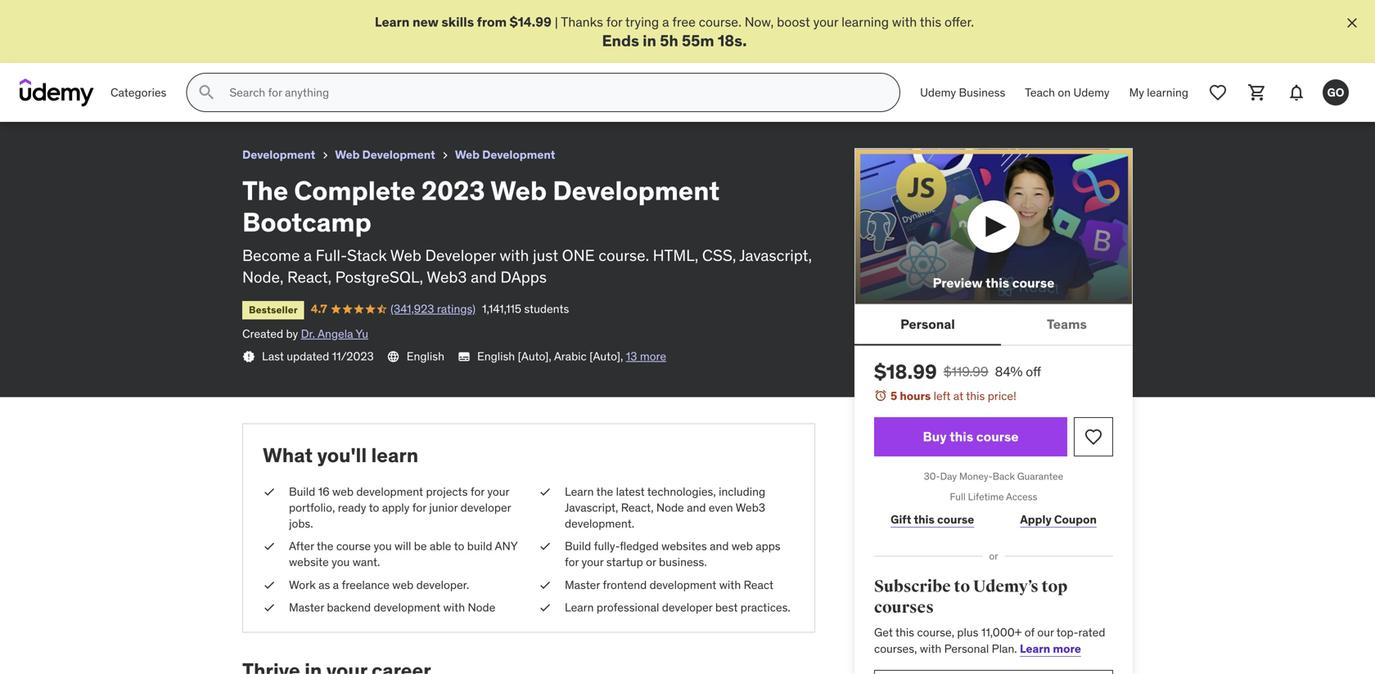 Task type: vqa. For each thing, say whether or not it's contained in the screenshot.
top peripheral
no



Task type: locate. For each thing, give the bounding box(es) containing it.
2 horizontal spatial to
[[954, 577, 970, 597]]

0 vertical spatial and
[[471, 267, 497, 287]]

for right projects
[[471, 485, 485, 499]]

or
[[990, 550, 999, 563], [646, 555, 656, 570]]

1 vertical spatial wishlist image
[[1084, 427, 1104, 447]]

0 vertical spatial learning
[[842, 14, 889, 30]]

developer down the master frontend development with react
[[662, 601, 713, 615]]

learning right my
[[1147, 85, 1189, 100]]

web development for second web development 'link' from left
[[455, 148, 555, 162]]

web up master backend development with node
[[392, 578, 414, 593]]

developer up build
[[461, 501, 511, 515]]

ends
[[602, 31, 639, 50]]

1 vertical spatial and
[[687, 501, 706, 515]]

course down full
[[937, 513, 975, 527]]

2 horizontal spatial your
[[814, 14, 839, 30]]

build
[[289, 485, 315, 499], [565, 539, 591, 554]]

a left full-
[[304, 245, 312, 265]]

$119.99
[[944, 364, 989, 380]]

teach on udemy
[[1025, 85, 1110, 100]]

1 vertical spatial the
[[317, 539, 334, 554]]

for up ends
[[607, 14, 623, 30]]

a right as
[[333, 578, 339, 593]]

web development link up complete
[[335, 145, 435, 165]]

javascript, inside learn the latest technologies, including javascript, react, node and even web3 development.
[[565, 501, 618, 515]]

more down the top-
[[1053, 642, 1081, 657]]

0 vertical spatial personal
[[901, 316, 955, 333]]

this up courses,
[[896, 626, 915, 640]]

build for for
[[565, 539, 591, 554]]

or inside build fully-fledged websites and web apps for your startup or business.
[[646, 555, 656, 570]]

0 vertical spatial development
[[356, 485, 423, 499]]

master for master frontend development with react
[[565, 578, 600, 593]]

you'll
[[317, 443, 367, 468]]

and inside build fully-fledged websites and web apps for your startup or business.
[[710, 539, 729, 554]]

more right 13
[[640, 349, 667, 364]]

to inside subscribe to udemy's top courses
[[954, 577, 970, 597]]

2 web development link from the left
[[455, 145, 555, 165]]

0 horizontal spatial wishlist image
[[1084, 427, 1104, 447]]

your inside learn new skills from $14.99 | thanks for trying a free course. now, boost your learning with this offer. ends in 5h 55m 18s .
[[814, 14, 839, 30]]

2 vertical spatial a
[[333, 578, 339, 593]]

new
[[413, 14, 439, 30]]

full
[[950, 491, 966, 503]]

and
[[471, 267, 497, 287], [687, 501, 706, 515], [710, 539, 729, 554]]

30-day money-back guarantee full lifetime access
[[924, 470, 1064, 503]]

created by dr. angela yu
[[242, 327, 368, 341]]

this for get this course, plus 11,000+ of our top-rated courses, with personal plan.
[[896, 626, 915, 640]]

course. right one
[[599, 245, 649, 265]]

your right boost
[[814, 14, 839, 30]]

categories button
[[101, 73, 176, 112]]

as
[[319, 578, 330, 593]]

development link
[[242, 145, 315, 165]]

udemy image
[[20, 79, 94, 107]]

web3 down developer
[[427, 267, 467, 287]]

1 vertical spatial development
[[650, 578, 717, 593]]

notifications image
[[1287, 83, 1307, 103]]

english right course language icon
[[407, 349, 445, 364]]

top
[[1042, 577, 1068, 597]]

development.
[[565, 517, 635, 531]]

and inside learn the latest technologies, including javascript, react, node and even web3 development.
[[687, 501, 706, 515]]

0 horizontal spatial build
[[289, 485, 315, 499]]

personal inside get this course, plus 11,000+ of our top-rated courses, with personal plan.
[[945, 642, 989, 657]]

what
[[263, 443, 313, 468]]

0 horizontal spatial a
[[304, 245, 312, 265]]

professional
[[597, 601, 659, 615]]

english right closed captions icon
[[477, 349, 515, 364]]

with down course,
[[920, 642, 942, 657]]

what you'll learn
[[263, 443, 419, 468]]

2 horizontal spatial and
[[710, 539, 729, 554]]

2 vertical spatial your
[[582, 555, 604, 570]]

0 horizontal spatial node
[[468, 601, 496, 615]]

development down the business.
[[650, 578, 717, 593]]

with left offer.
[[892, 14, 917, 30]]

alarm image
[[874, 389, 888, 402]]

the complete 2023 web development bootcamp become a full-stack web developer with just one course. html, css, javascript, node, react, postgresql, web3 and dapps
[[242, 174, 812, 287]]

the
[[242, 174, 288, 207]]

in
[[643, 31, 657, 50]]

this left offer.
[[920, 14, 942, 30]]

development up complete
[[362, 148, 435, 162]]

node,
[[242, 267, 284, 287]]

1 horizontal spatial wishlist image
[[1209, 83, 1228, 103]]

1 vertical spatial react,
[[621, 501, 654, 515]]

0 vertical spatial build
[[289, 485, 315, 499]]

0 horizontal spatial and
[[471, 267, 497, 287]]

of
[[1025, 626, 1035, 640]]

learn left new
[[375, 14, 410, 30]]

a
[[662, 14, 669, 30], [304, 245, 312, 265], [333, 578, 339, 593]]

and right websites
[[710, 539, 729, 554]]

course up teams
[[1013, 275, 1055, 291]]

course up back
[[977, 429, 1019, 445]]

2 vertical spatial development
[[374, 601, 441, 615]]

web up postgresql,
[[390, 245, 422, 265]]

any
[[495, 539, 518, 554]]

master down work
[[289, 601, 324, 615]]

the inside learn the latest technologies, including javascript, react, node and even web3 development.
[[597, 485, 613, 499]]

0 vertical spatial web
[[332, 485, 354, 499]]

node down developer.
[[468, 601, 496, 615]]

0 vertical spatial course.
[[699, 14, 742, 30]]

learning
[[842, 14, 889, 30], [1147, 85, 1189, 100]]

this for buy this course
[[950, 429, 974, 445]]

close image
[[1344, 15, 1361, 31]]

bestseller
[[249, 304, 298, 316]]

1 horizontal spatial web development
[[455, 148, 555, 162]]

1 vertical spatial a
[[304, 245, 312, 265]]

16
[[318, 485, 330, 499]]

web3 inside 'the complete 2023 web development bootcamp become a full-stack web developer with just one course. html, css, javascript, node, react, postgresql, web3 and dapps'
[[427, 267, 467, 287]]

node
[[657, 501, 684, 515], [468, 601, 496, 615]]

your right projects
[[487, 485, 509, 499]]

0 horizontal spatial udemy
[[920, 85, 956, 100]]

web development link up 2023 at the top of page
[[455, 145, 555, 165]]

2 vertical spatial web
[[392, 578, 414, 593]]

want.
[[353, 555, 380, 570]]

with inside 'the complete 2023 web development bootcamp become a full-stack web developer with just one course. html, css, javascript, node, react, postgresql, web3 and dapps'
[[500, 245, 529, 265]]

tab list
[[855, 305, 1133, 346]]

to left udemy's
[[954, 577, 970, 597]]

xsmall image for build fully-fledged websites and web apps for your startup or business.
[[539, 539, 552, 555]]

personal
[[901, 316, 955, 333], [945, 642, 989, 657]]

1 vertical spatial javascript,
[[565, 501, 618, 515]]

0 horizontal spatial developer
[[461, 501, 511, 515]]

0 horizontal spatial the
[[317, 539, 334, 554]]

developer
[[461, 501, 511, 515], [662, 601, 713, 615]]

|
[[555, 14, 558, 30]]

1 horizontal spatial you
[[374, 539, 392, 554]]

or up udemy's
[[990, 550, 999, 563]]

2 udemy from the left
[[1074, 85, 1110, 100]]

learn down of at the bottom right of page
[[1020, 642, 1051, 657]]

web development up complete
[[335, 148, 435, 162]]

1 horizontal spatial a
[[333, 578, 339, 593]]

build left fully-
[[565, 539, 591, 554]]

udemy business
[[920, 85, 1006, 100]]

build inside build fully-fledged websites and web apps for your startup or business.
[[565, 539, 591, 554]]

and down developer
[[471, 267, 497, 287]]

javascript, inside 'the complete 2023 web development bootcamp become a full-stack web developer with just one course. html, css, javascript, node, react, postgresql, web3 and dapps'
[[740, 245, 812, 265]]

1 horizontal spatial master
[[565, 578, 600, 593]]

1 vertical spatial node
[[468, 601, 496, 615]]

you left want.
[[332, 555, 350, 570]]

gift this course link
[[874, 504, 991, 537]]

1 vertical spatial personal
[[945, 642, 989, 657]]

web left the apps
[[732, 539, 753, 554]]

0 horizontal spatial your
[[487, 485, 509, 499]]

development down search for anything text field
[[482, 148, 555, 162]]

2 horizontal spatial a
[[662, 14, 669, 30]]

course for buy this course
[[977, 429, 1019, 445]]

you
[[374, 539, 392, 554], [332, 555, 350, 570]]

development
[[356, 485, 423, 499], [650, 578, 717, 593], [374, 601, 441, 615]]

0 vertical spatial web3
[[427, 267, 467, 287]]

master left frontend
[[565, 578, 600, 593]]

1 english from the left
[[407, 349, 445, 364]]

1 horizontal spatial build
[[565, 539, 591, 554]]

11,000+
[[982, 626, 1022, 640]]

xsmall image for last updated 11/2023
[[242, 350, 255, 364]]

1 vertical spatial web
[[732, 539, 753, 554]]

learning right boost
[[842, 14, 889, 30]]

node inside learn the latest technologies, including javascript, react, node and even web3 development.
[[657, 501, 684, 515]]

updated
[[287, 349, 329, 364]]

for down development.
[[565, 555, 579, 570]]

javascript, up development.
[[565, 501, 618, 515]]

2 english from the left
[[477, 349, 515, 364]]

subscribe to udemy's top courses
[[874, 577, 1068, 618]]

1 vertical spatial web3
[[736, 501, 766, 515]]

you left will
[[374, 539, 392, 554]]

apps
[[756, 539, 781, 554]]

0 horizontal spatial course.
[[599, 245, 649, 265]]

with
[[892, 14, 917, 30], [500, 245, 529, 265], [719, 578, 741, 593], [443, 601, 465, 615], [920, 642, 942, 657]]

1 vertical spatial you
[[332, 555, 350, 570]]

(341,923 ratings)
[[391, 302, 476, 316]]

0 horizontal spatial web
[[332, 485, 354, 499]]

1 vertical spatial to
[[454, 539, 465, 554]]

1 horizontal spatial javascript,
[[740, 245, 812, 265]]

react, down full-
[[287, 267, 332, 287]]

1 horizontal spatial web development link
[[455, 145, 555, 165]]

.
[[743, 31, 747, 50]]

the up website
[[317, 539, 334, 554]]

personal down plus
[[945, 642, 989, 657]]

1 vertical spatial build
[[565, 539, 591, 554]]

to
[[369, 501, 379, 515], [454, 539, 465, 554], [954, 577, 970, 597]]

0 horizontal spatial you
[[332, 555, 350, 570]]

the inside after the course you will be able to build any website you want.
[[317, 539, 334, 554]]

for
[[607, 14, 623, 30], [471, 485, 485, 499], [412, 501, 426, 515], [565, 555, 579, 570]]

1 horizontal spatial web3
[[736, 501, 766, 515]]

1 horizontal spatial learning
[[1147, 85, 1189, 100]]

node down technologies,
[[657, 501, 684, 515]]

0 vertical spatial node
[[657, 501, 684, 515]]

course. up 5h 55m 18s
[[699, 14, 742, 30]]

to right "able"
[[454, 539, 465, 554]]

0 vertical spatial you
[[374, 539, 392, 554]]

0 vertical spatial developer
[[461, 501, 511, 515]]

web up ready
[[332, 485, 354, 499]]

0 horizontal spatial english
[[407, 349, 445, 364]]

0 horizontal spatial web development
[[335, 148, 435, 162]]

0 vertical spatial javascript,
[[740, 245, 812, 265]]

this right buy
[[950, 429, 974, 445]]

1 horizontal spatial the
[[597, 485, 613, 499]]

with down developer.
[[443, 601, 465, 615]]

1 horizontal spatial to
[[454, 539, 465, 554]]

junior
[[429, 501, 458, 515]]

0 horizontal spatial or
[[646, 555, 656, 570]]

off
[[1026, 364, 1042, 380]]

1 web development link from the left
[[335, 145, 435, 165]]

by
[[286, 327, 298, 341]]

course up want.
[[336, 539, 371, 554]]

created
[[242, 327, 283, 341]]

0 horizontal spatial master
[[289, 601, 324, 615]]

1 horizontal spatial react,
[[621, 501, 654, 515]]

learn up development.
[[565, 485, 594, 499]]

or down fledged on the left
[[646, 555, 656, 570]]

udemy left the business
[[920, 85, 956, 100]]

the left latest
[[597, 485, 613, 499]]

latest
[[616, 485, 645, 499]]

0 vertical spatial to
[[369, 501, 379, 515]]

personal inside "button"
[[901, 316, 955, 333]]

this inside learn new skills from $14.99 | thanks for trying a free course. now, boost your learning with this offer. ends in 5h 55m 18s .
[[920, 14, 942, 30]]

web development up 2023 at the top of page
[[455, 148, 555, 162]]

development inside 'the complete 2023 web development bootcamp become a full-stack web developer with just one course. html, css, javascript, node, react, postgresql, web3 and dapps'
[[553, 174, 720, 207]]

$14.99
[[510, 14, 552, 30]]

a left free
[[662, 14, 669, 30]]

after
[[289, 539, 314, 554]]

development down work as a freelance web developer.
[[374, 601, 441, 615]]

0 horizontal spatial react,
[[287, 267, 332, 287]]

this right preview
[[986, 275, 1010, 291]]

learn more link
[[1020, 642, 1081, 657]]

udemy's
[[973, 577, 1039, 597]]

wishlist image
[[1209, 83, 1228, 103], [1084, 427, 1104, 447]]

and inside 'the complete 2023 web development bootcamp become a full-stack web developer with just one course. html, css, javascript, node, react, postgresql, web3 and dapps'
[[471, 267, 497, 287]]

at
[[954, 389, 964, 404]]

web3 down "including"
[[736, 501, 766, 515]]

udemy right on
[[1074, 85, 1110, 100]]

1 horizontal spatial developer
[[662, 601, 713, 615]]

build up portfolio,
[[289, 485, 315, 499]]

offer.
[[945, 14, 974, 30]]

learn left professional
[[565, 601, 594, 615]]

javascript,
[[740, 245, 812, 265], [565, 501, 618, 515]]

business.
[[659, 555, 707, 570]]

your inside build fully-fledged websites and web apps for your startup or business.
[[582, 555, 604, 570]]

1 horizontal spatial english
[[477, 349, 515, 364]]

courses
[[874, 598, 934, 618]]

0 vertical spatial a
[[662, 14, 669, 30]]

practices.
[[741, 601, 791, 615]]

xsmall image for work
[[263, 578, 276, 594]]

0 horizontal spatial web3
[[427, 267, 467, 287]]

1 horizontal spatial your
[[582, 555, 604, 570]]

your down fully-
[[582, 555, 604, 570]]

0 horizontal spatial to
[[369, 501, 379, 515]]

0 horizontal spatial javascript,
[[565, 501, 618, 515]]

web right 2023 at the top of page
[[491, 174, 547, 207]]

javascript, right css,
[[740, 245, 812, 265]]

course. inside 'the complete 2023 web development bootcamp become a full-stack web developer with just one course. html, css, javascript, node, react, postgresql, web3 and dapps'
[[599, 245, 649, 265]]

to inside after the course you will be able to build any website you want.
[[454, 539, 465, 554]]

react, down latest
[[621, 501, 654, 515]]

developer inside build 16 web development projects for your portfolio, ready to apply for junior developer jobs.
[[461, 501, 511, 515]]

go link
[[1317, 73, 1356, 112]]

0 vertical spatial react,
[[287, 267, 332, 287]]

english [auto], arabic [auto] , 13 more
[[477, 349, 667, 364]]

ratings)
[[437, 302, 476, 316]]

thanks
[[561, 14, 603, 30]]

2 horizontal spatial web
[[732, 539, 753, 554]]

1 horizontal spatial node
[[657, 501, 684, 515]]

1 vertical spatial master
[[289, 601, 324, 615]]

1 horizontal spatial udemy
[[1074, 85, 1110, 100]]

course.
[[699, 14, 742, 30], [599, 245, 649, 265]]

with up dapps
[[500, 245, 529, 265]]

0 horizontal spatial web development link
[[335, 145, 435, 165]]

xsmall image
[[263, 484, 276, 500], [539, 484, 552, 500], [263, 578, 276, 594]]

personal down preview
[[901, 316, 955, 333]]

react,
[[287, 267, 332, 287], [621, 501, 654, 515]]

learn
[[375, 14, 410, 30], [565, 485, 594, 499], [565, 601, 594, 615], [1020, 642, 1051, 657]]

1 udemy from the left
[[920, 85, 956, 100]]

0 vertical spatial master
[[565, 578, 600, 593]]

development up html,
[[553, 174, 720, 207]]

your inside build 16 web development projects for your portfolio, ready to apply for junior developer jobs.
[[487, 485, 509, 499]]

learn inside learn the latest technologies, including javascript, react, node and even web3 development.
[[565, 485, 594, 499]]

1 vertical spatial course.
[[599, 245, 649, 265]]

2 web development from the left
[[455, 148, 555, 162]]

buy this course button
[[874, 418, 1068, 457]]

2 vertical spatial and
[[710, 539, 729, 554]]

this right gift
[[914, 513, 935, 527]]

1 horizontal spatial course.
[[699, 14, 742, 30]]

this inside get this course, plus 11,000+ of our top-rated courses, with personal plan.
[[896, 626, 915, 640]]

with inside get this course, plus 11,000+ of our top-rated courses, with personal plan.
[[920, 642, 942, 657]]

categories
[[111, 85, 166, 100]]

1 vertical spatial your
[[487, 485, 509, 499]]

build 16 web development projects for your portfolio, ready to apply for junior developer jobs.
[[289, 485, 511, 531]]

course for preview this course
[[1013, 275, 1055, 291]]

5
[[891, 389, 898, 404]]

learning inside learn new skills from $14.99 | thanks for trying a free course. now, boost your learning with this offer. ends in 5h 55m 18s .
[[842, 14, 889, 30]]

learn for learn professional developer best practices.
[[565, 601, 594, 615]]

build inside build 16 web development projects for your portfolio, ready to apply for junior developer jobs.
[[289, 485, 315, 499]]

xsmall image for master frontend development with react
[[539, 578, 552, 594]]

1 horizontal spatial and
[[687, 501, 706, 515]]

and down technologies,
[[687, 501, 706, 515]]

course inside after the course you will be able to build any website you want.
[[336, 539, 371, 554]]

a inside 'the complete 2023 web development bootcamp become a full-stack web developer with just one course. html, css, javascript, node, react, postgresql, web3 and dapps'
[[304, 245, 312, 265]]

4.7
[[311, 302, 327, 316]]

web
[[335, 148, 360, 162], [455, 148, 480, 162], [491, 174, 547, 207], [390, 245, 422, 265]]

learn for learn the latest technologies, including javascript, react, node and even web3 development.
[[565, 485, 594, 499]]

1 vertical spatial more
[[1053, 642, 1081, 657]]

0 vertical spatial the
[[597, 485, 613, 499]]

1 vertical spatial learning
[[1147, 85, 1189, 100]]

1 web development from the left
[[335, 148, 435, 162]]

development up apply
[[356, 485, 423, 499]]

html,
[[653, 245, 699, 265]]

css,
[[702, 245, 736, 265]]

to left apply
[[369, 501, 379, 515]]

xsmall image
[[319, 149, 332, 162], [439, 149, 452, 162], [242, 350, 255, 364], [263, 539, 276, 555], [539, 539, 552, 555], [539, 578, 552, 594], [263, 600, 276, 616], [539, 600, 552, 616]]

0 vertical spatial your
[[814, 14, 839, 30]]

udemy
[[920, 85, 956, 100], [1074, 85, 1110, 100]]

0 horizontal spatial more
[[640, 349, 667, 364]]

learn inside learn new skills from $14.99 | thanks for trying a free course. now, boost your learning with this offer. ends in 5h 55m 18s .
[[375, 14, 410, 30]]

0 horizontal spatial learning
[[842, 14, 889, 30]]

2 vertical spatial to
[[954, 577, 970, 597]]



Task type: describe. For each thing, give the bounding box(es) containing it.
Search for anything text field
[[226, 79, 880, 107]]

$18.99
[[874, 360, 937, 384]]

[auto], arabic
[[518, 349, 587, 364]]

for inside learn new skills from $14.99 | thanks for trying a free course. now, boost your learning with this offer. ends in 5h 55m 18s .
[[607, 14, 623, 30]]

react
[[744, 578, 774, 593]]

web inside build fully-fledged websites and web apps for your startup or business.
[[732, 539, 753, 554]]

with inside learn new skills from $14.99 | thanks for trying a free course. now, boost your learning with this offer. ends in 5h 55m 18s .
[[892, 14, 917, 30]]

english for english [auto], arabic [auto] , 13 more
[[477, 349, 515, 364]]

xsmall image for learn professional developer best practices.
[[539, 600, 552, 616]]

dapps
[[501, 267, 547, 287]]

will
[[395, 539, 411, 554]]

this for preview this course
[[986, 275, 1010, 291]]

preview
[[933, 275, 983, 291]]

business
[[959, 85, 1006, 100]]

rated
[[1079, 626, 1106, 640]]

for inside build fully-fledged websites and web apps for your startup or business.
[[565, 555, 579, 570]]

learn more
[[1020, 642, 1081, 657]]

course. inside learn new skills from $14.99 | thanks for trying a free course. now, boost your learning with this offer. ends in 5h 55m 18s .
[[699, 14, 742, 30]]

learn for learn more
[[1020, 642, 1051, 657]]

this right at
[[966, 389, 985, 404]]

web inside build 16 web development projects for your portfolio, ready to apply for junior developer jobs.
[[332, 485, 354, 499]]

udemy business link
[[911, 73, 1016, 112]]

just
[[533, 245, 558, 265]]

[auto]
[[590, 349, 621, 364]]

trying
[[626, 14, 659, 30]]

xsmall image for master backend development with node
[[263, 600, 276, 616]]

submit search image
[[197, 83, 216, 103]]

learn for learn new skills from $14.99 | thanks for trying a free course. now, boost your learning with this offer. ends in 5h 55m 18s .
[[375, 14, 410, 30]]

react, inside 'the complete 2023 web development bootcamp become a full-stack web developer with just one course. html, css, javascript, node, react, postgresql, web3 and dapps'
[[287, 267, 332, 287]]

development for master frontend development with react
[[650, 578, 717, 593]]

web up 2023 at the top of page
[[455, 148, 480, 162]]

guarantee
[[1018, 470, 1064, 483]]

development up the
[[242, 148, 315, 162]]

apply
[[382, 501, 410, 515]]

bootcamp
[[242, 206, 372, 239]]

react, inside learn the latest technologies, including javascript, react, node and even web3 development.
[[621, 501, 654, 515]]

to inside build 16 web development projects for your portfolio, ready to apply for junior developer jobs.
[[369, 501, 379, 515]]

with up best
[[719, 578, 741, 593]]

,
[[621, 349, 623, 364]]

xsmall image for after the course you will be able to build any website you want.
[[263, 539, 276, 555]]

money-
[[960, 470, 993, 483]]

get
[[874, 626, 893, 640]]

the for after
[[317, 539, 334, 554]]

free
[[673, 14, 696, 30]]

2023
[[422, 174, 485, 207]]

development for master backend development with node
[[374, 601, 441, 615]]

this for gift this course
[[914, 513, 935, 527]]

hours
[[900, 389, 931, 404]]

(341,923
[[391, 302, 434, 316]]

get this course, plus 11,000+ of our top-rated courses, with personal plan.
[[874, 626, 1106, 657]]

1 horizontal spatial web
[[392, 578, 414, 593]]

1 vertical spatial developer
[[662, 601, 713, 615]]

a inside learn new skills from $14.99 | thanks for trying a free course. now, boost your learning with this offer. ends in 5h 55m 18s .
[[662, 14, 669, 30]]

course for after the course you will be able to build any website you want.
[[336, 539, 371, 554]]

one
[[562, 245, 595, 265]]

day
[[940, 470, 957, 483]]

postgresql,
[[335, 267, 423, 287]]

on
[[1058, 85, 1071, 100]]

access
[[1006, 491, 1038, 503]]

84%
[[995, 364, 1023, 380]]

price!
[[988, 389, 1017, 404]]

web development for 1st web development 'link'
[[335, 148, 435, 162]]

teams
[[1047, 316, 1087, 333]]

after the course you will be able to build any website you want.
[[289, 539, 518, 570]]

including
[[719, 485, 766, 499]]

0 vertical spatial wishlist image
[[1209, 83, 1228, 103]]

development inside build 16 web development projects for your portfolio, ready to apply for junior developer jobs.
[[356, 485, 423, 499]]

portfolio,
[[289, 501, 335, 515]]

apply
[[1021, 513, 1052, 527]]

projects
[[426, 485, 468, 499]]

boost
[[777, 14, 810, 30]]

dr. angela yu link
[[301, 327, 368, 341]]

build for portfolio,
[[289, 485, 315, 499]]

preview this course button
[[855, 148, 1133, 305]]

even
[[709, 501, 733, 515]]

left
[[934, 389, 951, 404]]

the for learn
[[597, 485, 613, 499]]

master frontend development with react
[[565, 578, 774, 593]]

closed captions image
[[458, 350, 471, 363]]

master for master backend development with node
[[289, 601, 324, 615]]

skills
[[442, 14, 474, 30]]

0 vertical spatial more
[[640, 349, 667, 364]]

developer
[[425, 245, 496, 265]]

my learning
[[1130, 85, 1189, 100]]

lifetime
[[968, 491, 1004, 503]]

web up complete
[[335, 148, 360, 162]]

shopping cart with 0 items image
[[1248, 83, 1268, 103]]

1,141,115 students
[[482, 302, 569, 316]]

course language image
[[387, 350, 400, 364]]

web3 inside learn the latest technologies, including javascript, react, node and even web3 development.
[[736, 501, 766, 515]]

$18.99 $119.99 84% off
[[874, 360, 1042, 384]]

apply coupon button
[[1004, 504, 1114, 537]]

tab list containing personal
[[855, 305, 1133, 346]]

build
[[467, 539, 492, 554]]

startup
[[607, 555, 643, 570]]

english for english
[[407, 349, 445, 364]]

learn new skills from $14.99 | thanks for trying a free course. now, boost your learning with this offer. ends in 5h 55m 18s .
[[375, 14, 974, 50]]

coupon
[[1055, 513, 1097, 527]]

gift this course
[[891, 513, 975, 527]]

last updated 11/2023
[[262, 349, 374, 364]]

subscribe
[[874, 577, 951, 597]]

plan.
[[992, 642, 1017, 657]]

developer.
[[416, 578, 469, 593]]

work as a freelance web developer.
[[289, 578, 469, 593]]

students
[[524, 302, 569, 316]]

teach on udemy link
[[1016, 73, 1120, 112]]

dr.
[[301, 327, 315, 341]]

1 horizontal spatial or
[[990, 550, 999, 563]]

angela
[[318, 327, 353, 341]]

my
[[1130, 85, 1145, 100]]

jobs.
[[289, 517, 313, 531]]

be
[[414, 539, 427, 554]]

personal button
[[855, 305, 1001, 344]]

1 horizontal spatial more
[[1053, 642, 1081, 657]]

course for gift this course
[[937, 513, 975, 527]]

ready
[[338, 501, 366, 515]]

for right apply
[[412, 501, 426, 515]]

xsmall image for learn
[[539, 484, 552, 500]]

last
[[262, 349, 284, 364]]

11/2023
[[332, 349, 374, 364]]

xsmall image for build
[[263, 484, 276, 500]]

gift
[[891, 513, 912, 527]]

teach
[[1025, 85, 1055, 100]]

websites
[[662, 539, 707, 554]]

website
[[289, 555, 329, 570]]



